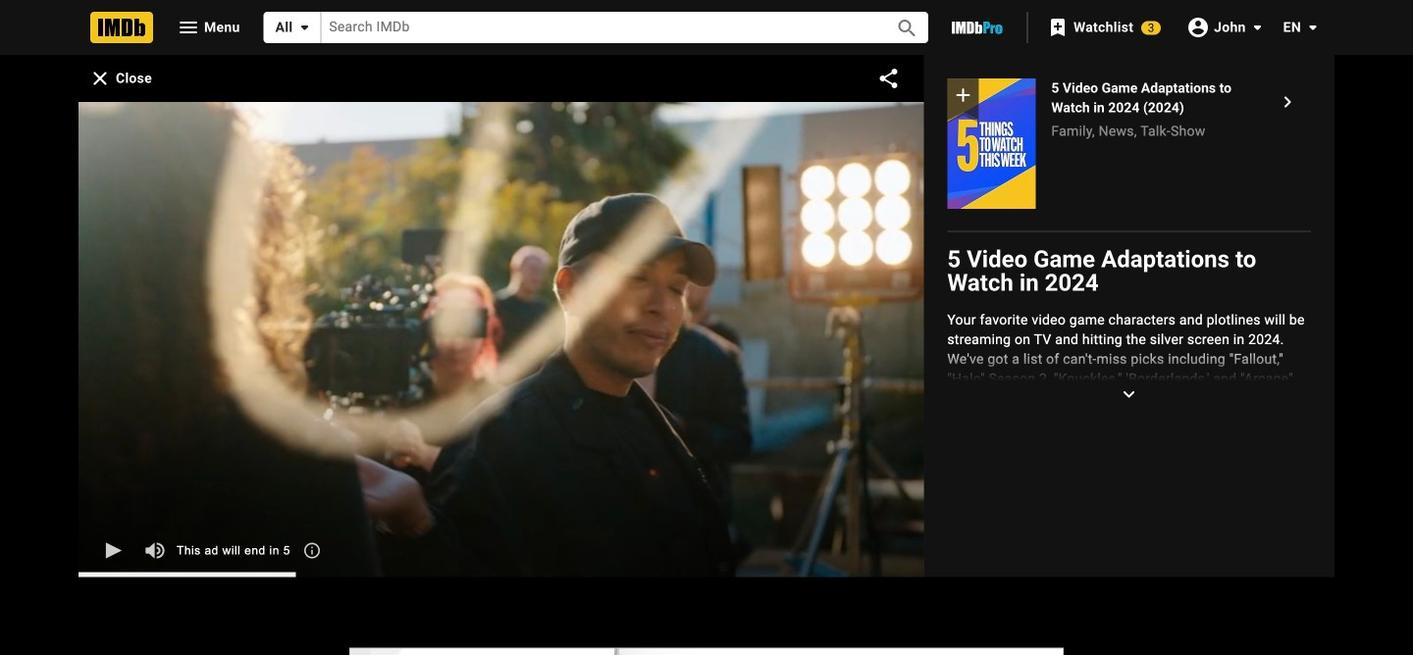 Task type: locate. For each thing, give the bounding box(es) containing it.
clear image
[[88, 66, 112, 90]]

expand more image
[[1118, 383, 1141, 406]]

Search IMDb text field
[[321, 12, 874, 43]]

None search field
[[264, 12, 928, 43]]

submit search image
[[896, 17, 919, 40]]

status
[[177, 545, 290, 557]]

5 video game adaptations to watch in 2024 image
[[948, 79, 1036, 209]]

add image
[[951, 83, 975, 107]]

group
[[948, 79, 1036, 209]]

home image
[[90, 12, 153, 43]]

watchlist image
[[1046, 16, 1070, 39]]

arrow drop down image
[[1246, 15, 1270, 39], [293, 16, 316, 39]]

None field
[[321, 12, 874, 43]]

main content
[[0, 55, 1413, 656]]

account circle image
[[1187, 15, 1210, 39]]

1 horizontal spatial arrow drop down image
[[1246, 15, 1270, 39]]

mute button group
[[133, 530, 177, 573]]



Task type: vqa. For each thing, say whether or not it's contained in the screenshot.
field
yes



Task type: describe. For each thing, give the bounding box(es) containing it.
arrow drop down image
[[1302, 16, 1325, 39]]

menu image
[[177, 16, 200, 39]]

5 video game adaptations to watch in 2024 (2024) image
[[1276, 90, 1300, 114]]

share on social media image
[[877, 67, 900, 90]]

0 horizontal spatial arrow drop down image
[[293, 16, 316, 39]]

sponsor info image
[[303, 542, 321, 561]]



